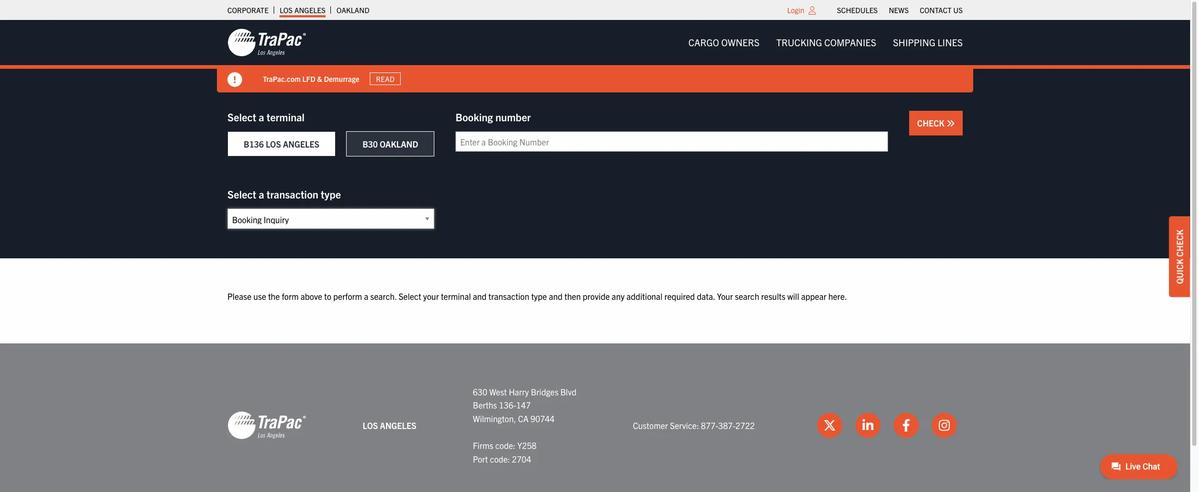 Task type: vqa. For each thing, say whether or not it's contained in the screenshot.
under
no



Task type: locate. For each thing, give the bounding box(es) containing it.
menu bar down light image
[[680, 32, 971, 53]]

0 vertical spatial transaction
[[267, 188, 318, 201]]

1 vertical spatial menu bar
[[680, 32, 971, 53]]

cargo owners
[[688, 36, 760, 48]]

1 vertical spatial select
[[227, 188, 256, 201]]

oakland right "los angeles" link on the top
[[337, 5, 369, 15]]

0 vertical spatial los
[[280, 5, 293, 15]]

1 horizontal spatial los angeles
[[363, 420, 416, 430]]

0 vertical spatial solid image
[[227, 72, 242, 87]]

0 vertical spatial terminal
[[267, 110, 305, 123]]

corporate link
[[227, 3, 269, 17]]

0 vertical spatial angeles
[[294, 5, 326, 15]]

los angeles
[[280, 5, 326, 15], [363, 420, 416, 430]]

booking number
[[456, 110, 531, 123]]

the
[[268, 291, 280, 301]]

2 vertical spatial los
[[363, 420, 378, 430]]

b136 los angeles
[[244, 139, 319, 149]]

and
[[473, 291, 487, 301], [549, 291, 563, 301]]

136-
[[499, 400, 516, 410]]

0 vertical spatial oakland
[[337, 5, 369, 15]]

select for select a terminal
[[227, 110, 256, 123]]

here.
[[828, 291, 847, 301]]

read link
[[370, 72, 401, 85]]

0 vertical spatial los angeles image
[[227, 28, 306, 57]]

select for select a transaction type
[[227, 188, 256, 201]]

owners
[[721, 36, 760, 48]]

form
[[282, 291, 299, 301]]

angeles
[[294, 5, 326, 15], [283, 139, 319, 149], [380, 420, 416, 430]]

2 los angeles image from the top
[[227, 411, 306, 440]]

1 vertical spatial solid image
[[947, 119, 955, 128]]

0 horizontal spatial check
[[917, 118, 947, 128]]

0 horizontal spatial los angeles
[[280, 5, 326, 15]]

code: right port
[[490, 454, 510, 464]]

trucking companies
[[776, 36, 876, 48]]

1 horizontal spatial transaction
[[488, 291, 529, 301]]

code:
[[495, 440, 515, 451], [490, 454, 510, 464]]

0 vertical spatial menu bar
[[832, 3, 968, 17]]

bridges
[[531, 386, 559, 397]]

1 horizontal spatial oakland
[[380, 139, 418, 149]]

1 vertical spatial los
[[266, 139, 281, 149]]

1 vertical spatial los angeles
[[363, 420, 416, 430]]

los angeles image for footer containing 630 west harry bridges blvd
[[227, 411, 306, 440]]

b136
[[244, 139, 264, 149]]

1 horizontal spatial solid image
[[947, 119, 955, 128]]

los angeles image for banner containing cargo owners
[[227, 28, 306, 57]]

results
[[761, 291, 785, 301]]

code: up 2704
[[495, 440, 515, 451]]

contact us link
[[920, 3, 963, 17]]

1 horizontal spatial and
[[549, 291, 563, 301]]

1 vertical spatial angeles
[[283, 139, 319, 149]]

oakland right b30
[[380, 139, 418, 149]]

0 vertical spatial select
[[227, 110, 256, 123]]

menu bar containing cargo owners
[[680, 32, 971, 53]]

additional
[[627, 291, 662, 301]]

a for terminal
[[259, 110, 264, 123]]

0 vertical spatial check
[[917, 118, 947, 128]]

1 horizontal spatial terminal
[[441, 291, 471, 301]]

news link
[[889, 3, 909, 17]]

check
[[917, 118, 947, 128], [1174, 229, 1185, 257]]

387-
[[718, 420, 736, 430]]

los inside footer
[[363, 420, 378, 430]]

quick
[[1174, 259, 1185, 284]]

los
[[280, 5, 293, 15], [266, 139, 281, 149], [363, 420, 378, 430]]

use
[[253, 291, 266, 301]]

los angeles image inside footer
[[227, 411, 306, 440]]

menu bar inside banner
[[680, 32, 971, 53]]

1 horizontal spatial type
[[531, 291, 547, 301]]

select up b136
[[227, 110, 256, 123]]

2 vertical spatial a
[[364, 291, 368, 301]]

menu bar
[[832, 3, 968, 17], [680, 32, 971, 53]]

cargo owners link
[[680, 32, 768, 53]]

a up b136
[[259, 110, 264, 123]]

0 horizontal spatial oakland
[[337, 5, 369, 15]]

a
[[259, 110, 264, 123], [259, 188, 264, 201], [364, 291, 368, 301]]

select left your
[[399, 291, 421, 301]]

shipping
[[893, 36, 935, 48]]

a left 'search.'
[[364, 291, 368, 301]]

oakland link
[[337, 3, 369, 17]]

1 vertical spatial check
[[1174, 229, 1185, 257]]

0 horizontal spatial solid image
[[227, 72, 242, 87]]

banner
[[0, 20, 1198, 92]]

trapac.com
[[263, 74, 301, 83]]

and right your
[[473, 291, 487, 301]]

2 vertical spatial select
[[399, 291, 421, 301]]

check inside check button
[[917, 118, 947, 128]]

type
[[321, 188, 341, 201], [531, 291, 547, 301]]

select down b136
[[227, 188, 256, 201]]

0 horizontal spatial and
[[473, 291, 487, 301]]

b30 oakland
[[363, 139, 418, 149]]

terminal right your
[[441, 291, 471, 301]]

los angeles image
[[227, 28, 306, 57], [227, 411, 306, 440]]

1 vertical spatial oakland
[[380, 139, 418, 149]]

login link
[[787, 5, 804, 15]]

berths
[[473, 400, 497, 410]]

please use the form above to perform a search. select your terminal and transaction type and then provide any additional required data. your search results will appear here.
[[227, 291, 847, 301]]

Booking number text field
[[456, 131, 888, 152]]

then
[[565, 291, 581, 301]]

b30
[[363, 139, 378, 149]]

los angeles image inside banner
[[227, 28, 306, 57]]

1 vertical spatial code:
[[490, 454, 510, 464]]

a down b136
[[259, 188, 264, 201]]

solid image
[[227, 72, 242, 87], [947, 119, 955, 128]]

to
[[324, 291, 331, 301]]

630
[[473, 386, 487, 397]]

menu bar up shipping
[[832, 3, 968, 17]]

0 horizontal spatial type
[[321, 188, 341, 201]]

customer service: 877-387-2722
[[633, 420, 755, 430]]

terminal up b136 los angeles
[[267, 110, 305, 123]]

quick check link
[[1169, 216, 1190, 297]]

footer
[[0, 343, 1190, 492]]

any
[[612, 291, 625, 301]]

customer
[[633, 420, 668, 430]]

solid image inside banner
[[227, 72, 242, 87]]

provide
[[583, 291, 610, 301]]

1 vertical spatial los angeles image
[[227, 411, 306, 440]]

cargo
[[688, 36, 719, 48]]

terminal
[[267, 110, 305, 123], [441, 291, 471, 301]]

1 los angeles image from the top
[[227, 28, 306, 57]]

877-
[[701, 420, 718, 430]]

0 vertical spatial type
[[321, 188, 341, 201]]

los angeles link
[[280, 3, 326, 17]]

y258
[[517, 440, 537, 451]]

number
[[495, 110, 531, 123]]

147
[[516, 400, 531, 410]]

1 vertical spatial a
[[259, 188, 264, 201]]

trucking
[[776, 36, 822, 48]]

select
[[227, 110, 256, 123], [227, 188, 256, 201], [399, 291, 421, 301]]

transaction
[[267, 188, 318, 201], [488, 291, 529, 301]]

a for transaction
[[259, 188, 264, 201]]

1 horizontal spatial check
[[1174, 229, 1185, 257]]

oakland
[[337, 5, 369, 15], [380, 139, 418, 149]]

data.
[[697, 291, 715, 301]]

&
[[317, 74, 322, 83]]

schedules link
[[837, 3, 878, 17]]

0 vertical spatial a
[[259, 110, 264, 123]]

and left then
[[549, 291, 563, 301]]



Task type: describe. For each thing, give the bounding box(es) containing it.
2722
[[736, 420, 755, 430]]

1 and from the left
[[473, 291, 487, 301]]

select a transaction type
[[227, 188, 341, 201]]

shipping lines link
[[885, 32, 971, 53]]

perform
[[333, 291, 362, 301]]

firms
[[473, 440, 493, 451]]

1 vertical spatial transaction
[[488, 291, 529, 301]]

90744
[[531, 413, 555, 424]]

0 horizontal spatial terminal
[[267, 110, 305, 123]]

1 vertical spatial type
[[531, 291, 547, 301]]

companies
[[824, 36, 876, 48]]

select a terminal
[[227, 110, 305, 123]]

2704
[[512, 454, 531, 464]]

appear
[[801, 291, 827, 301]]

west
[[489, 386, 507, 397]]

your
[[423, 291, 439, 301]]

1 vertical spatial terminal
[[441, 291, 471, 301]]

shipping lines
[[893, 36, 963, 48]]

ca
[[518, 413, 529, 424]]

quick check
[[1174, 229, 1185, 284]]

0 vertical spatial los angeles
[[280, 5, 326, 15]]

schedules
[[837, 5, 878, 15]]

booking
[[456, 110, 493, 123]]

search
[[735, 291, 759, 301]]

contact us
[[920, 5, 963, 15]]

2 and from the left
[[549, 291, 563, 301]]

trapac.com lfd & demurrage
[[263, 74, 360, 83]]

news
[[889, 5, 909, 15]]

2 vertical spatial angeles
[[380, 420, 416, 430]]

menu bar containing schedules
[[832, 3, 968, 17]]

contact
[[920, 5, 952, 15]]

harry
[[509, 386, 529, 397]]

will
[[787, 291, 799, 301]]

please
[[227, 291, 251, 301]]

630 west harry bridges blvd berths 136-147 wilmington, ca 90744
[[473, 386, 576, 424]]

search.
[[370, 291, 397, 301]]

solid image inside check button
[[947, 119, 955, 128]]

login
[[787, 5, 804, 15]]

lfd
[[303, 74, 316, 83]]

firms code:  y258 port code:  2704
[[473, 440, 537, 464]]

0 vertical spatial code:
[[495, 440, 515, 451]]

footer containing 630 west harry bridges blvd
[[0, 343, 1190, 492]]

your
[[717, 291, 733, 301]]

above
[[301, 291, 322, 301]]

0 horizontal spatial transaction
[[267, 188, 318, 201]]

read
[[376, 74, 395, 84]]

check inside "quick check" link
[[1174, 229, 1185, 257]]

blvd
[[560, 386, 576, 397]]

banner containing cargo owners
[[0, 20, 1198, 92]]

us
[[953, 5, 963, 15]]

light image
[[809, 6, 816, 15]]

required
[[664, 291, 695, 301]]

corporate
[[227, 5, 269, 15]]

lines
[[938, 36, 963, 48]]

demurrage
[[324, 74, 360, 83]]

check button
[[909, 111, 963, 136]]

wilmington,
[[473, 413, 516, 424]]

port
[[473, 454, 488, 464]]

trucking companies link
[[768, 32, 885, 53]]

service:
[[670, 420, 699, 430]]



